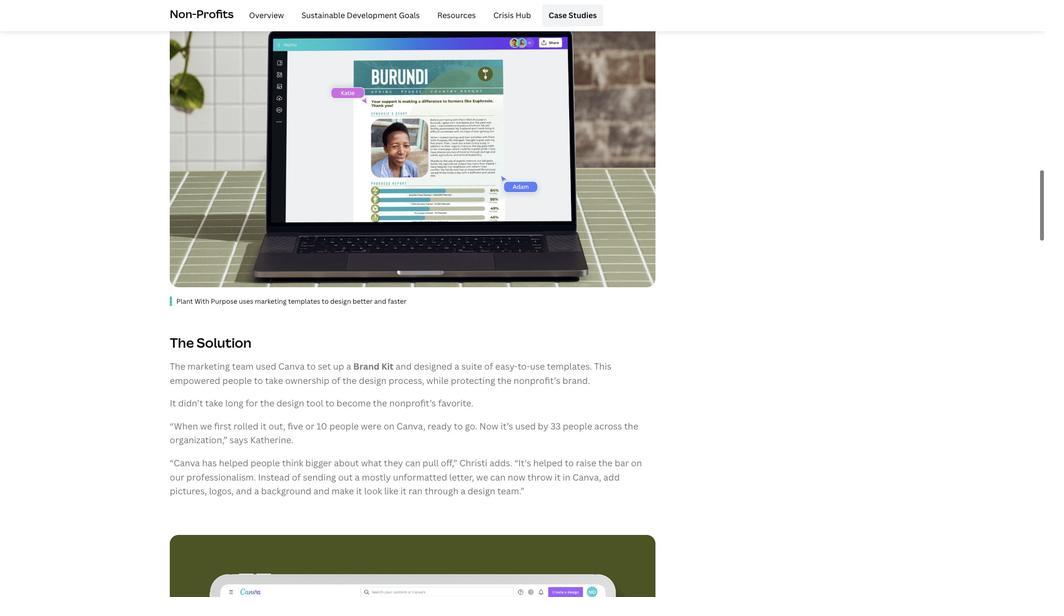 Task type: describe. For each thing, give the bounding box(es) containing it.
nonprofit's inside and designed a suite of easy-to-use templates. this empowered people to take ownership of the design process, while protecting the nonprofit's brand.
[[514, 375, 561, 387]]

says
[[230, 435, 248, 447]]

pictures,
[[170, 486, 207, 498]]

sustainable development goals
[[302, 10, 420, 20]]

33
[[551, 420, 561, 433]]

and inside and designed a suite of easy-to-use templates. this empowered people to take ownership of the design process, while protecting the nonprofit's brand.
[[396, 361, 412, 373]]

menu bar containing overview
[[238, 4, 604, 26]]

the marketing team used canva to set up a brand kit
[[170, 361, 394, 373]]

protecting
[[451, 375, 495, 387]]

1 vertical spatial nonprofit's
[[389, 398, 436, 410]]

out
[[338, 472, 353, 484]]

instead
[[258, 472, 290, 484]]

about
[[334, 457, 359, 470]]

a inside and designed a suite of easy-to-use templates. this empowered people to take ownership of the design process, while protecting the nonprofit's brand.
[[455, 361, 460, 373]]

purpose
[[211, 297, 237, 306]]

development
[[347, 10, 397, 20]]

better
[[353, 297, 373, 306]]

the down "easy-"
[[498, 375, 512, 387]]

to right tool
[[326, 398, 335, 410]]

designed
[[414, 361, 453, 373]]

hub
[[516, 10, 531, 20]]

for
[[246, 398, 258, 410]]

1 horizontal spatial can
[[491, 472, 506, 484]]

1 helped from the left
[[219, 457, 249, 470]]

long
[[225, 398, 244, 410]]

crisis hub link
[[487, 4, 538, 26]]

logos,
[[209, 486, 234, 498]]

to right the templates
[[322, 297, 329, 306]]

design inside and designed a suite of easy-to-use templates. this empowered people to take ownership of the design process, while protecting the nonprofit's brand.
[[359, 375, 387, 387]]

canva interface showing brand kit feature image
[[170, 535, 656, 598]]

professionalism.
[[187, 472, 256, 484]]

profits
[[197, 6, 234, 21]]

canva, inside "canva has helped people think bigger about what they can pull off," christi adds. "it's helped to raise the bar on our professionalism. instead of sending out a mostly unformatted letter, we can now throw it in canva, add pictures, logos, and a background and make it look like it ran through a design team."
[[573, 472, 602, 484]]

uses
[[239, 297, 253, 306]]

it inside "when we first rolled it out, five or 10 people were on canva, ready to go. now it's used by 33 people across the organization," says katherine.
[[261, 420, 267, 433]]

the inside "canva has helped people think bigger about what they can pull off," christi adds. "it's helped to raise the bar on our professionalism. instead of sending out a mostly unformatted letter, we can now throw it in canva, add pictures, logos, and a background and make it look like it ran through a design team."
[[599, 457, 613, 470]]

five
[[288, 420, 303, 433]]

team."
[[498, 486, 525, 498]]

make
[[332, 486, 354, 498]]

set
[[318, 361, 331, 373]]

it didn't take long for the design tool to become the nonprofit's favorite.
[[170, 398, 474, 410]]

and right the logos,
[[236, 486, 252, 498]]

unformatted
[[393, 472, 447, 484]]

sustainable
[[302, 10, 345, 20]]

easy-
[[496, 361, 518, 373]]

canva
[[279, 361, 305, 373]]

people inside "canva has helped people think bigger about what they can pull off," christi adds. "it's helped to raise the bar on our professionalism. instead of sending out a mostly unformatted letter, we can now throw it in canva, add pictures, logos, and a background and make it look like it ran through a design team."
[[251, 457, 280, 470]]

10
[[317, 420, 327, 433]]

tool
[[306, 398, 324, 410]]

in
[[563, 472, 571, 484]]

"when
[[170, 420, 198, 433]]

organization,"
[[170, 435, 227, 447]]

up
[[333, 361, 344, 373]]

this
[[594, 361, 612, 373]]

bar
[[615, 457, 629, 470]]

people inside and designed a suite of easy-to-use templates. this empowered people to take ownership of the design process, while protecting the nonprofit's brand.
[[222, 375, 252, 387]]

1 vertical spatial of
[[332, 375, 341, 387]]

the for the solution
[[170, 334, 194, 352]]

out,
[[269, 420, 286, 433]]

people right 10
[[330, 420, 359, 433]]

our
[[170, 472, 184, 484]]

across
[[595, 420, 622, 433]]

we inside "when we first rolled it out, five or 10 people were on canva, ready to go. now it's used by 33 people across the organization," says katherine.
[[200, 420, 212, 433]]

ready
[[428, 420, 452, 433]]

pull
[[423, 457, 439, 470]]

go.
[[465, 420, 478, 433]]

case
[[549, 10, 567, 20]]

crisis hub
[[494, 10, 531, 20]]

they
[[384, 457, 403, 470]]

a right out
[[355, 472, 360, 484]]

process,
[[389, 375, 425, 387]]

didn't
[[178, 398, 203, 410]]

it's
[[501, 420, 513, 433]]

by
[[538, 420, 549, 433]]

become
[[337, 398, 371, 410]]

and left faster
[[374, 297, 386, 306]]

of inside "canva has helped people think bigger about what they can pull off," christi adds. "it's helped to raise the bar on our professionalism. instead of sending out a mostly unformatted letter, we can now throw it in canva, add pictures, logos, and a background and make it look like it ran through a design team."
[[292, 472, 301, 484]]

"when we first rolled it out, five or 10 people were on canva, ready to go. now it's used by 33 people across the organization," says katherine.
[[170, 420, 639, 447]]

used inside "when we first rolled it out, five or 10 people were on canva, ready to go. now it's used by 33 people across the organization," says katherine.
[[516, 420, 536, 433]]

the solution
[[170, 334, 252, 352]]

it left in
[[555, 472, 561, 484]]

plant with purpose uses marketing templates to design better and faster
[[176, 297, 407, 306]]

were
[[361, 420, 382, 433]]

off,"
[[441, 457, 458, 470]]

to left set
[[307, 361, 316, 373]]

rolled
[[234, 420, 259, 433]]

kit
[[382, 361, 394, 373]]

a down letter,
[[461, 486, 466, 498]]

resources
[[438, 10, 476, 20]]

it
[[170, 398, 176, 410]]

a right up at left bottom
[[346, 361, 351, 373]]

bigger
[[306, 457, 332, 470]]

letter,
[[449, 472, 474, 484]]

to-
[[518, 361, 530, 373]]

use
[[530, 361, 545, 373]]

to inside "when we first rolled it out, five or 10 people were on canva, ready to go. now it's used by 33 people across the organization," says katherine.
[[454, 420, 463, 433]]

people right 33
[[563, 420, 593, 433]]

0 vertical spatial of
[[485, 361, 493, 373]]



Task type: locate. For each thing, give the bounding box(es) containing it.
with
[[195, 297, 209, 306]]

nonprofit's
[[514, 375, 561, 387], [389, 398, 436, 410]]

people
[[222, 375, 252, 387], [330, 420, 359, 433], [563, 420, 593, 433], [251, 457, 280, 470]]

2 helped from the left
[[534, 457, 563, 470]]

a down instead
[[254, 486, 259, 498]]

on inside "when we first rolled it out, five or 10 people were on canva, ready to go. now it's used by 33 people across the organization," says katherine.
[[384, 420, 395, 433]]

and designed a suite of easy-to-use templates. this empowered people to take ownership of the design process, while protecting the nonprofit's brand.
[[170, 361, 612, 387]]

the down up at left bottom
[[343, 375, 357, 387]]

1 horizontal spatial of
[[332, 375, 341, 387]]

while
[[427, 375, 449, 387]]

1 horizontal spatial used
[[516, 420, 536, 433]]

the up were
[[373, 398, 387, 410]]

mostly
[[362, 472, 391, 484]]

1 horizontal spatial helped
[[534, 457, 563, 470]]

0 horizontal spatial nonprofit's
[[389, 398, 436, 410]]

menu bar
[[238, 4, 604, 26]]

or
[[305, 420, 315, 433]]

0 horizontal spatial marketing
[[188, 361, 230, 373]]

can down adds.
[[491, 472, 506, 484]]

nonprofit's down use
[[514, 375, 561, 387]]

we up organization,"
[[200, 420, 212, 433]]

and down the 'sending'
[[314, 486, 330, 498]]

1 vertical spatial take
[[205, 398, 223, 410]]

1 horizontal spatial canva,
[[573, 472, 602, 484]]

throw
[[528, 472, 553, 484]]

we
[[200, 420, 212, 433], [477, 472, 488, 484]]

and
[[374, 297, 386, 306], [396, 361, 412, 373], [236, 486, 252, 498], [314, 486, 330, 498]]

background
[[261, 486, 312, 498]]

the inside "when we first rolled it out, five or 10 people were on canva, ready to go. now it's used by 33 people across the organization," says katherine.
[[624, 420, 639, 433]]

helped up throw
[[534, 457, 563, 470]]

on right were
[[384, 420, 395, 433]]

0 vertical spatial the
[[170, 334, 194, 352]]

1 vertical spatial canva,
[[573, 472, 602, 484]]

to inside and designed a suite of easy-to-use templates. this empowered people to take ownership of the design process, while protecting the nonprofit's brand.
[[254, 375, 263, 387]]

to
[[322, 297, 329, 306], [307, 361, 316, 373], [254, 375, 263, 387], [326, 398, 335, 410], [454, 420, 463, 433], [565, 457, 574, 470]]

sustainable development goals link
[[295, 4, 427, 26]]

helped
[[219, 457, 249, 470], [534, 457, 563, 470]]

0 vertical spatial nonprofit's
[[514, 375, 561, 387]]

marketing right uses
[[255, 297, 287, 306]]

now
[[508, 472, 526, 484]]

studies
[[569, 10, 597, 20]]

used left by
[[516, 420, 536, 433]]

case studies link
[[542, 4, 604, 26]]

a
[[346, 361, 351, 373], [455, 361, 460, 373], [355, 472, 360, 484], [254, 486, 259, 498], [461, 486, 466, 498]]

canva, down raise
[[573, 472, 602, 484]]

can
[[405, 457, 421, 470], [491, 472, 506, 484]]

faster
[[388, 297, 407, 306]]

design down brand
[[359, 375, 387, 387]]

0 vertical spatial marketing
[[255, 297, 287, 306]]

design down letter,
[[468, 486, 496, 498]]

0 horizontal spatial of
[[292, 472, 301, 484]]

design left better
[[330, 297, 351, 306]]

ran
[[409, 486, 423, 498]]

goals
[[399, 10, 420, 20]]

team
[[232, 361, 254, 373]]

on inside "canva has helped people think bigger about what they can pull off," christi adds. "it's helped to raise the bar on our professionalism. instead of sending out a mostly unformatted letter, we can now throw it in canva, add pictures, logos, and a background and make it look like it ran through a design team."
[[631, 457, 642, 470]]

0 horizontal spatial can
[[405, 457, 421, 470]]

"canva has helped people think bigger about what they can pull off," christi adds. "it's helped to raise the bar on our professionalism. instead of sending out a mostly unformatted letter, we can now throw it in canva, add pictures, logos, and a background and make it look like it ran through a design team."
[[170, 457, 642, 498]]

1 vertical spatial on
[[631, 457, 642, 470]]

raise
[[576, 457, 597, 470]]

to left go.
[[454, 420, 463, 433]]

of down up at left bottom
[[332, 375, 341, 387]]

to inside "canva has helped people think bigger about what they can pull off," christi adds. "it's helped to raise the bar on our professionalism. instead of sending out a mostly unformatted letter, we can now throw it in canva, add pictures, logos, and a background and make it look like it ran through a design team."
[[565, 457, 574, 470]]

christi
[[460, 457, 488, 470]]

case studies
[[549, 10, 597, 20]]

1 horizontal spatial take
[[265, 375, 283, 387]]

take left long
[[205, 398, 223, 410]]

it left the look
[[356, 486, 362, 498]]

it left ran
[[401, 486, 407, 498]]

think
[[282, 457, 303, 470]]

adds.
[[490, 457, 513, 470]]

of right suite
[[485, 361, 493, 373]]

1 horizontal spatial marketing
[[255, 297, 287, 306]]

0 horizontal spatial on
[[384, 420, 395, 433]]

templates.
[[547, 361, 592, 373]]

0 horizontal spatial used
[[256, 361, 276, 373]]

of down think
[[292, 472, 301, 484]]

overview link
[[243, 4, 291, 26]]

1 horizontal spatial on
[[631, 457, 642, 470]]

1 vertical spatial the
[[170, 361, 186, 373]]

the right for
[[260, 398, 275, 410]]

people up instead
[[251, 457, 280, 470]]

0 horizontal spatial we
[[200, 420, 212, 433]]

canva,
[[397, 420, 426, 433], [573, 472, 602, 484]]

on right bar
[[631, 457, 642, 470]]

plant
[[176, 297, 193, 306]]

solution
[[197, 334, 252, 352]]

design up the five
[[277, 398, 304, 410]]

0 vertical spatial canva,
[[397, 420, 426, 433]]

nonprofit's down process,
[[389, 398, 436, 410]]

the
[[170, 334, 194, 352], [170, 361, 186, 373]]

non-
[[170, 6, 197, 21]]

overview
[[249, 10, 284, 20]]

"it's
[[515, 457, 531, 470]]

a left suite
[[455, 361, 460, 373]]

brand.
[[563, 375, 590, 387]]

marketing
[[255, 297, 287, 306], [188, 361, 230, 373]]

0 vertical spatial can
[[405, 457, 421, 470]]

used right team at the bottom left of the page
[[256, 361, 276, 373]]

design inside "canva has helped people think bigger about what they can pull off," christi adds. "it's helped to raise the bar on our professionalism. instead of sending out a mostly unformatted letter, we can now throw it in canva, add pictures, logos, and a background and make it look like it ran through a design team."
[[468, 486, 496, 498]]

0 vertical spatial take
[[265, 375, 283, 387]]

brand
[[354, 361, 380, 373]]

1 vertical spatial we
[[477, 472, 488, 484]]

0 vertical spatial used
[[256, 361, 276, 373]]

it left out,
[[261, 420, 267, 433]]

on
[[384, 420, 395, 433], [631, 457, 642, 470]]

and up process,
[[396, 361, 412, 373]]

suite
[[462, 361, 482, 373]]

1 vertical spatial used
[[516, 420, 536, 433]]

through
[[425, 486, 459, 498]]

canva, left ready
[[397, 420, 426, 433]]

1 horizontal spatial we
[[477, 472, 488, 484]]

add
[[604, 472, 620, 484]]

0 vertical spatial we
[[200, 420, 212, 433]]

helped up the professionalism.
[[219, 457, 249, 470]]

design
[[330, 297, 351, 306], [359, 375, 387, 387], [277, 398, 304, 410], [468, 486, 496, 498]]

2 vertical spatial of
[[292, 472, 301, 484]]

2 horizontal spatial of
[[485, 361, 493, 373]]

0 horizontal spatial canva,
[[397, 420, 426, 433]]

"canva
[[170, 457, 200, 470]]

0 horizontal spatial helped
[[219, 457, 249, 470]]

1 vertical spatial can
[[491, 472, 506, 484]]

can up unformatted
[[405, 457, 421, 470]]

1 vertical spatial marketing
[[188, 361, 230, 373]]

crisis
[[494, 10, 514, 20]]

has
[[202, 457, 217, 470]]

2 the from the top
[[170, 361, 186, 373]]

the up the add
[[599, 457, 613, 470]]

people down team at the bottom left of the page
[[222, 375, 252, 387]]

take inside and designed a suite of easy-to-use templates. this empowered people to take ownership of the design process, while protecting the nonprofit's brand.
[[265, 375, 283, 387]]

0 vertical spatial on
[[384, 420, 395, 433]]

empowered
[[170, 375, 220, 387]]

we down christi
[[477, 472, 488, 484]]

favorite.
[[438, 398, 474, 410]]

now
[[480, 420, 499, 433]]

non-profits
[[170, 6, 234, 21]]

look
[[364, 486, 382, 498]]

we inside "canva has helped people think bigger about what they can pull off," christi adds. "it's helped to raise the bar on our professionalism. instead of sending out a mostly unformatted letter, we can now throw it in canva, add pictures, logos, and a background and make it look like it ran through a design team."
[[477, 472, 488, 484]]

to up in
[[565, 457, 574, 470]]

templates
[[288, 297, 320, 306]]

the for the marketing team used canva to set up a brand kit
[[170, 361, 186, 373]]

canva, inside "when we first rolled it out, five or 10 people were on canva, ready to go. now it's used by 33 people across the organization," says katherine.
[[397, 420, 426, 433]]

1 horizontal spatial nonprofit's
[[514, 375, 561, 387]]

sending
[[303, 472, 336, 484]]

resources link
[[431, 4, 483, 26]]

0 horizontal spatial take
[[205, 398, 223, 410]]

katherine.
[[250, 435, 294, 447]]

of
[[485, 361, 493, 373], [332, 375, 341, 387], [292, 472, 301, 484]]

marketing up empowered
[[188, 361, 230, 373]]

ownership
[[285, 375, 330, 387]]

take down the marketing team used canva to set up a brand kit
[[265, 375, 283, 387]]

first
[[214, 420, 232, 433]]

the right 'across'
[[624, 420, 639, 433]]

to up for
[[254, 375, 263, 387]]

1 the from the top
[[170, 334, 194, 352]]



Task type: vqa. For each thing, say whether or not it's contained in the screenshot.
Case Studies
yes



